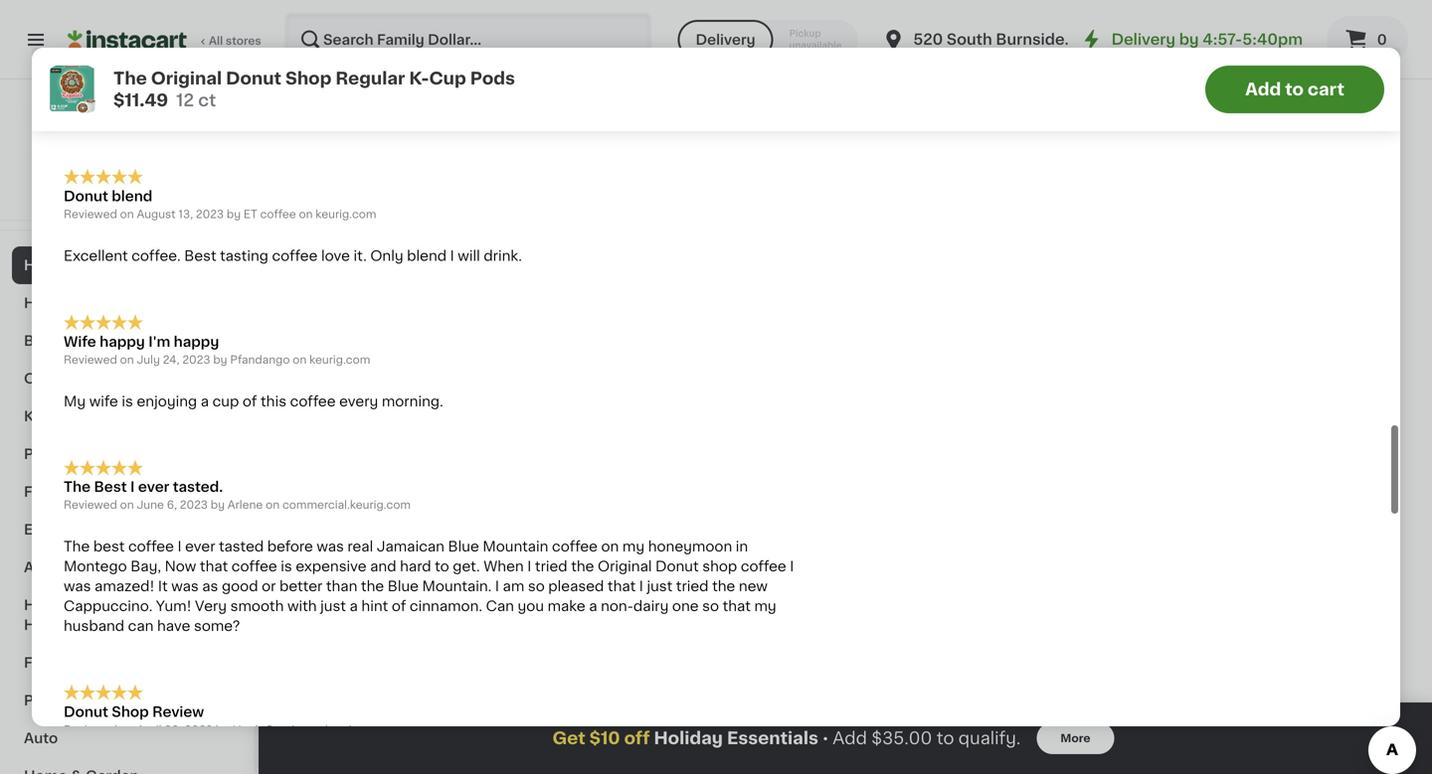 Task type: locate. For each thing, give the bounding box(es) containing it.
tried up mcdonald's mccafé colombian k-cup pods
[[535, 560, 568, 574]]

cup inside the original donut shop regular k-cup pods $11.49 12 ct
[[429, 70, 466, 87]]

is inside "the best coffee i ever tasted before was real jamaican blue mountain  coffee on my honeymoon in montego bay, now that coffee is expensive and hard to get. when i tried the original donut shop coffee i was amazed! it was as good or better than the blue mountain. i am so pleased that i just tried the new cappuccino. yum! very smooth with just a hint of cinnamon. can you make a non-dairy one so that my husband can have some?"
[[281, 560, 292, 574]]

1 19 from the left
[[321, 553, 333, 563]]

$ 11 49 inside "product" group
[[302, 239, 345, 260]]

best down party & gift supplies
[[94, 481, 127, 495]]

2 vertical spatial shop
[[112, 706, 149, 720]]

reviewed down kcups
[[64, 63, 117, 74]]

1 horizontal spatial blend
[[407, 249, 447, 263]]

16,
[[185, 63, 200, 74]]

1 vertical spatial the
[[64, 481, 91, 495]]

husband
[[405, 103, 466, 117], [64, 620, 124, 634]]

3 reviewed from the top
[[64, 354, 117, 365]]

1 vertical spatial just
[[320, 600, 346, 614]]

2 vertical spatial the
[[64, 540, 90, 554]]

tried up one
[[676, 580, 709, 594]]

just up dairy
[[647, 580, 673, 594]]

items
[[1146, 15, 1186, 29]]

the
[[270, 103, 293, 117], [571, 560, 594, 574], [361, 580, 384, 594], [712, 580, 735, 594]]

1 vertical spatial is
[[122, 395, 133, 409]]

1 horizontal spatial cup
[[579, 598, 608, 612]]

plates down mountain.
[[419, 598, 462, 612]]

shop up april
[[112, 706, 149, 720]]

$11.49
[[113, 92, 168, 109]]

my down corner
[[754, 600, 777, 614]]

cup
[[429, 70, 466, 87], [579, 598, 608, 612]]

$ left love
[[302, 240, 310, 251]]

by left et
[[227, 209, 241, 220]]

supplies down wife
[[83, 410, 145, 424]]

1 horizontal spatial ever
[[185, 540, 215, 554]]

0 vertical spatial blend
[[112, 189, 152, 203]]

new
[[739, 580, 768, 594]]

0 horizontal spatial a
[[201, 395, 209, 409]]

1 horizontal spatial that
[[608, 580, 636, 594]]

2023 inside kcups reviewed on october 16, 2023 by donut shop on keurig.com
[[203, 63, 231, 74]]

0 vertical spatial pods
[[470, 70, 515, 87]]

49 inside "product" group
[[330, 240, 345, 251]]

i left 'don't'
[[64, 103, 68, 117]]

1 vertical spatial 49
[[515, 553, 530, 563]]

keurig.com up i don't drink coffee but this is the only coffee my husband will drink
[[334, 63, 395, 74]]

reviewed
[[64, 63, 117, 74], [64, 209, 117, 220], [64, 354, 117, 365], [64, 500, 117, 511], [64, 725, 117, 736]]

tried
[[535, 560, 568, 574], [676, 580, 709, 594]]

4 reviewed from the top
[[64, 500, 117, 511]]

the for the best coffee i ever tasted before was real jamaican blue mountain  coffee on my honeymoon in montego bay, now that coffee is expensive and hard to get. when i tried the original donut shop coffee i was amazed! it was as good or better than the blue mountain. i am so pleased that i just tried the new cappuccino. yum! very smooth with just a hint of cinnamon. can you make a non-dairy one so that my husband can have some?
[[64, 540, 90, 554]]

the
[[113, 70, 147, 87], [64, 481, 91, 495], [64, 540, 90, 554]]

donut
[[251, 63, 285, 74], [226, 70, 281, 87], [64, 189, 108, 203], [656, 560, 699, 574], [64, 706, 108, 720]]

k- inside the original donut shop regular k-cup pods $11.49 12 ct
[[409, 70, 429, 87]]

that up non-
[[608, 580, 636, 594]]

ever up now
[[185, 540, 215, 554]]

home
[[24, 599, 67, 613]]

shop up i don't drink coffee but this is the only coffee my husband will drink
[[288, 63, 315, 74]]

by down stores
[[234, 63, 248, 74]]

0 horizontal spatial original
[[151, 70, 222, 87]]

this
[[225, 103, 251, 117], [261, 395, 287, 409]]

cup down mccafé
[[579, 598, 608, 612]]

0 horizontal spatial holiday
[[24, 259, 79, 273]]

1 vertical spatial shop
[[702, 560, 737, 574]]

1 horizontal spatial this
[[261, 395, 287, 409]]

2 1 from the left
[[680, 552, 689, 572]]

2 horizontal spatial my
[[754, 600, 777, 614]]

1 vertical spatial to
[[435, 560, 449, 574]]

$ 1 19 for caterer's
[[672, 552, 703, 572]]

2 vertical spatial that
[[723, 600, 751, 614]]

just
[[647, 580, 673, 594], [320, 600, 346, 614]]

mountain.
[[422, 580, 492, 594]]

$ for caterer's corner salad plates
[[672, 553, 680, 563]]

1 up the caterer's
[[680, 552, 689, 572]]

0 horizontal spatial delivery
[[696, 33, 756, 47]]

19 for caterer's corner salad plates
[[691, 553, 703, 563]]

pop-
[[411, 265, 445, 279]]

delivery inside button
[[696, 33, 756, 47]]

was down montego
[[64, 580, 91, 594]]

0 vertical spatial blue
[[448, 540, 479, 554]]

product group containing request
[[483, 709, 653, 775]]

1 horizontal spatial shop
[[112, 706, 149, 720]]

19 up assorted at the bottom left of page
[[321, 553, 333, 563]]

1 horizontal spatial k-
[[563, 598, 579, 612]]

& inside 'link'
[[64, 657, 75, 670]]

1 vertical spatial blue
[[388, 580, 419, 594]]

reviewed inside the best i ever tasted. reviewed on june 6, 2023 by arlene on commercial.keurig.com
[[64, 500, 117, 511]]

by inside the best i ever tasted. reviewed on june 6, 2023 by arlene on commercial.keurig.com
[[211, 500, 225, 511]]

smooth
[[230, 600, 284, 614]]

0
[[1377, 33, 1387, 47]]

the down the electronics on the left of the page
[[64, 540, 90, 554]]

0 horizontal spatial plates
[[419, 598, 462, 612]]

2 $ 1 19 from the left
[[672, 552, 703, 572]]

pfandango
[[230, 354, 290, 365]]

0 horizontal spatial was
[[64, 580, 91, 594]]

49 for hasbro
[[330, 240, 345, 251]]

pods inside the original donut shop regular k-cup pods $11.49 12 ct
[[470, 70, 515, 87]]

1 inside "product" group
[[310, 552, 319, 572]]

when
[[484, 560, 524, 574]]

supplies up floral link
[[112, 448, 174, 462]]

coffee up bay, at the bottom of the page
[[128, 540, 174, 554]]

11
[[310, 239, 328, 260], [495, 552, 513, 572]]

1 vertical spatial tried
[[676, 580, 709, 594]]

to left cart
[[1285, 81, 1304, 98]]

pricing
[[97, 172, 137, 183]]

by left hugh
[[216, 725, 230, 736]]

& for accessories
[[83, 561, 95, 575]]

avenue
[[1069, 32, 1126, 47]]

original up mccafé
[[598, 560, 652, 574]]

kitchen supplies
[[24, 410, 145, 424]]

0 vertical spatial will
[[469, 103, 492, 117]]

0 vertical spatial my
[[379, 103, 402, 117]]

49 left it.
[[330, 240, 345, 251]]

1 plates from the left
[[419, 598, 462, 612]]

add inside button
[[1245, 81, 1281, 98]]

0 vertical spatial ever
[[138, 481, 169, 495]]

reviewed down personal care
[[64, 725, 117, 736]]

the original donut shop regular k-cup pods $11.49 12 ct
[[113, 70, 515, 109]]

husband down cappuccino.
[[64, 620, 124, 634]]

1 drink from the left
[[111, 103, 146, 117]]

2023 right '16,'
[[203, 63, 231, 74]]

to right $35.00
[[937, 731, 954, 748]]

product group
[[298, 59, 468, 338], [1038, 59, 1208, 338], [1223, 59, 1393, 336], [298, 372, 468, 655], [298, 709, 468, 775], [483, 709, 653, 775], [668, 709, 838, 775], [853, 709, 1023, 775], [1038, 709, 1208, 775], [1223, 709, 1393, 775]]

the up cutlery
[[361, 580, 384, 594]]

$ 1 19 up the caterer's
[[672, 552, 703, 572]]

request for request button to the bottom
[[572, 726, 633, 740]]

coffee right et
[[260, 209, 296, 220]]

cup
[[212, 395, 239, 409]]

$ up the caterer's
[[672, 553, 680, 563]]

home improvement & hardware link
[[12, 587, 242, 645]]

request for leftmost request button
[[387, 389, 448, 403]]

1 horizontal spatial a
[[350, 600, 358, 614]]

1 horizontal spatial original
[[598, 560, 652, 574]]

0 vertical spatial is
[[255, 103, 266, 117]]

but
[[198, 103, 222, 117]]

1 horizontal spatial 49
[[515, 553, 530, 563]]

to left get.
[[435, 560, 449, 574]]

1 vertical spatial holiday
[[654, 731, 723, 748]]

blue down hard
[[388, 580, 419, 594]]

5 reviewed from the top
[[64, 725, 117, 736]]

was up expensive
[[317, 540, 344, 554]]

to inside treatment tracker modal dialog
[[937, 731, 954, 748]]

blend inside the donut blend reviewed on august 13, 2023 by et coffee on keurig.com
[[112, 189, 152, 203]]

the best coffee i ever tasted before was real jamaican blue mountain  coffee on my honeymoon in montego bay, now that coffee is expensive and hard to get. when i tried the original donut shop coffee i was amazed! it was as good or better than the blue mountain. i am so pleased that i just tried the new cappuccino. yum! very smooth with just a hint of cinnamon. can you make a non-dairy one so that my husband can have some?
[[64, 540, 794, 634]]

1 horizontal spatial essentials
[[727, 731, 819, 748]]

19 inside "product" group
[[321, 553, 333, 563]]

one
[[672, 600, 699, 614]]

$ 11 49 for mcdonald's
[[487, 552, 530, 572]]

instacart logo image
[[68, 28, 187, 52]]

k- right regular
[[409, 70, 429, 87]]

0 vertical spatial 11
[[310, 239, 328, 260]]

$ for hasbro gaming pop-o- matic trouble game, ages 5+
[[302, 240, 310, 251]]

49
[[330, 240, 345, 251], [515, 553, 530, 563]]

office & craft
[[24, 372, 125, 386]]

shop
[[285, 70, 332, 87], [56, 108, 93, 122], [112, 706, 149, 720]]

0 vertical spatial 49
[[330, 240, 345, 251]]

personal care
[[24, 694, 125, 708]]

0 vertical spatial the
[[113, 70, 147, 87]]

2 vertical spatial is
[[281, 560, 292, 574]]

the best i ever tasted. reviewed on june 6, 2023 by arlene on commercial.keurig.com
[[64, 481, 411, 511]]

add inside treatment tracker modal dialog
[[833, 731, 867, 748]]

$ 11 49 for hasbro
[[302, 239, 345, 260]]

1 horizontal spatial my
[[623, 540, 645, 554]]

drink
[[79, 657, 117, 670]]

$ right get.
[[487, 553, 495, 563]]

0 horizontal spatial 1
[[310, 552, 319, 572]]

husband down regular
[[405, 103, 466, 117]]

& left gift
[[66, 448, 78, 462]]

household
[[24, 296, 102, 310]]

0 horizontal spatial just
[[320, 600, 346, 614]]

0 horizontal spatial is
[[122, 395, 133, 409]]

2 reviewed from the top
[[64, 209, 117, 220]]

1 horizontal spatial tried
[[676, 580, 709, 594]]

$ 1 19 inside "product" group
[[302, 552, 333, 572]]

et
[[244, 209, 257, 220]]

0 vertical spatial best
[[184, 249, 216, 263]]

0 horizontal spatial blend
[[112, 189, 152, 203]]

add button inside "product" group
[[385, 65, 462, 101]]

0 horizontal spatial husband
[[64, 620, 124, 634]]

i down the party & gift supplies link
[[130, 481, 135, 495]]

0 vertical spatial original
[[151, 70, 222, 87]]

0 vertical spatial just
[[647, 580, 673, 594]]

my down regular
[[379, 103, 402, 117]]

just down than
[[320, 600, 346, 614]]

$ 1 19 for assorted
[[302, 552, 333, 572]]

pods
[[470, 70, 515, 87], [611, 598, 647, 612]]

of right hint
[[392, 600, 406, 614]]

essentials inside treatment tracker modal dialog
[[727, 731, 819, 748]]

by left the pfandango
[[213, 354, 227, 365]]

kitchen supplies link
[[12, 398, 242, 436]]

& right food
[[64, 657, 75, 670]]

1 horizontal spatial $ 11 49
[[487, 552, 530, 572]]

24,
[[163, 354, 180, 365]]

august
[[137, 209, 176, 220]]

of
[[243, 395, 257, 409], [392, 600, 406, 614]]

coffee up corner
[[741, 560, 787, 574]]

trouble
[[341, 285, 393, 299]]

happy up 24,
[[174, 335, 219, 349]]

was
[[317, 540, 344, 554], [64, 580, 91, 594], [171, 580, 199, 594]]

29
[[510, 240, 525, 251]]

blend down view pricing policy link
[[112, 189, 152, 203]]

shop link
[[12, 95, 242, 135]]

best
[[93, 540, 125, 554]]

request
[[387, 389, 448, 403], [572, 726, 633, 740]]

k- inside mcdonald's mccafé colombian k-cup pods
[[563, 598, 579, 612]]

0 horizontal spatial 19
[[321, 553, 333, 563]]

reviewed up the electronics on the left of the page
[[64, 500, 117, 511]]

& for craft
[[73, 372, 84, 386]]

reviewed inside wife happy i'm happy reviewed on july 24, 2023 by pfandango on keurig.com
[[64, 354, 117, 365]]

a down mccafé
[[589, 600, 597, 614]]

& down best
[[83, 561, 95, 575]]

0 horizontal spatial shop
[[288, 63, 315, 74]]

i up now
[[178, 540, 182, 554]]

1 vertical spatial shop
[[56, 108, 93, 122]]

2 19 from the left
[[691, 553, 703, 563]]

5+
[[337, 305, 355, 319]]

1 1 from the left
[[310, 552, 319, 572]]

the inside the original donut shop regular k-cup pods $11.49 12 ct
[[113, 70, 147, 87]]

plates down the caterer's
[[668, 598, 712, 612]]

2023 right 24,
[[182, 354, 210, 365]]

off
[[624, 731, 650, 748]]

1 horizontal spatial blue
[[448, 540, 479, 554]]

0 horizontal spatial ever
[[138, 481, 169, 495]]

the inside the best i ever tasted. reviewed on june 6, 2023 by arlene on commercial.keurig.com
[[64, 481, 91, 495]]

coffee up hasbro at the left of the page
[[272, 249, 318, 263]]

1 vertical spatial best
[[94, 481, 127, 495]]

1 horizontal spatial request button
[[558, 715, 647, 750]]

0 horizontal spatial pods
[[470, 70, 515, 87]]

2 happy from the left
[[174, 335, 219, 349]]

only
[[297, 103, 327, 117]]

$
[[302, 240, 310, 251], [487, 240, 495, 251], [302, 553, 310, 563], [487, 553, 495, 563], [672, 553, 680, 563]]

1 vertical spatial pods
[[611, 598, 647, 612]]

1 horizontal spatial pods
[[611, 598, 647, 612]]

so up you on the bottom left
[[528, 580, 545, 594]]

keurig.com inside kcups reviewed on october 16, 2023 by donut shop on keurig.com
[[334, 63, 395, 74]]

& up my
[[73, 372, 84, 386]]

keurig.com
[[334, 63, 395, 74], [316, 209, 376, 220], [309, 354, 370, 365], [325, 725, 386, 736]]

1 vertical spatial supplies
[[112, 448, 174, 462]]

k- down pleased
[[563, 598, 579, 612]]

0 horizontal spatial happy
[[100, 335, 145, 349]]

a left hint
[[350, 600, 358, 614]]

pods inside mcdonald's mccafé colombian k-cup pods
[[611, 598, 647, 612]]

reviewed inside donut shop review reviewed on april 30, 2023 by hugh gautier on keurig.com
[[64, 725, 117, 736]]

shop inside the original donut shop regular k-cup pods $11.49 12 ct
[[285, 70, 332, 87]]

of inside "the best coffee i ever tasted before was real jamaican blue mountain  coffee on my honeymoon in montego bay, now that coffee is expensive and hard to get. when i tried the original donut shop coffee i was amazed! it was as good or better than the blue mountain. i am so pleased that i just tried the new cappuccino. yum! very smooth with just a hint of cinnamon. can you make a non-dairy one so that my husband can have some?"
[[392, 600, 406, 614]]

0 button
[[1327, 16, 1408, 64]]

craft
[[88, 372, 125, 386]]

2 plates from the left
[[668, 598, 712, 612]]

1 vertical spatial essentials
[[727, 731, 819, 748]]

0 horizontal spatial k-
[[409, 70, 429, 87]]

best
[[184, 249, 216, 263], [94, 481, 127, 495]]

i up o-
[[450, 249, 454, 263]]

0 vertical spatial to
[[1285, 81, 1304, 98]]

on up mccafé
[[601, 540, 619, 554]]

jamaican
[[377, 540, 445, 554]]

1 horizontal spatial delivery
[[1112, 32, 1176, 47]]

by inside wife happy i'm happy reviewed on july 24, 2023 by pfandango on keurig.com
[[213, 354, 227, 365]]

& down look
[[404, 598, 415, 612]]

qualify.
[[959, 731, 1021, 748]]

plates inside "caterer's corner salad plates"
[[668, 598, 712, 612]]

love
[[321, 249, 350, 263]]

keurig.com up love
[[316, 209, 376, 220]]

donut blend reviewed on august 13, 2023 by et coffee on keurig.com
[[64, 189, 376, 220]]

1 horizontal spatial of
[[392, 600, 406, 614]]

hasbro gaming pop-o- matic trouble game, ages 5+
[[298, 265, 463, 319]]

keurig.com right gautier
[[325, 725, 386, 736]]

None search field
[[284, 12, 652, 68]]

add to cart
[[1245, 81, 1345, 98]]

donut inside kcups reviewed on october 16, 2023 by donut shop on keurig.com
[[251, 63, 285, 74]]

2 horizontal spatial shop
[[285, 70, 332, 87]]

of right the cup
[[243, 395, 257, 409]]

19 up the caterer's
[[691, 553, 703, 563]]

my
[[64, 395, 86, 409]]

better
[[280, 580, 323, 594]]

0 horizontal spatial request
[[387, 389, 448, 403]]

11 up hasbro at the left of the page
[[310, 239, 328, 260]]

19 for assorted silver look plastic cutlery & plates
[[321, 553, 333, 563]]

1 horizontal spatial $ 1 19
[[672, 552, 703, 572]]

1 horizontal spatial drink
[[495, 103, 530, 117]]

0 horizontal spatial so
[[528, 580, 545, 594]]

1 horizontal spatial 19
[[691, 553, 703, 563]]

with
[[287, 600, 317, 614]]

0 horizontal spatial of
[[243, 395, 257, 409]]

the inside "the best coffee i ever tasted before was real jamaican blue mountain  coffee on my honeymoon in montego bay, now that coffee is expensive and hard to get. when i tried the original donut shop coffee i was amazed! it was as good or better than the blue mountain. i am so pleased that i just tried the new cappuccino. yum! very smooth with just a hint of cinnamon. can you make a non-dairy one so that my husband can have some?"
[[64, 540, 90, 554]]

1 vertical spatial 11
[[495, 552, 513, 572]]

11 for hasbro
[[310, 239, 328, 260]]

shop left the family dollar logo
[[56, 108, 93, 122]]

1 vertical spatial $ 11 49
[[487, 552, 530, 572]]

on right the pfandango
[[293, 354, 307, 365]]

ever inside the best i ever tasted. reviewed on june 6, 2023 by arlene on commercial.keurig.com
[[138, 481, 169, 495]]

1 up assorted at the bottom left of page
[[310, 552, 319, 572]]

1 horizontal spatial happy
[[174, 335, 219, 349]]

hint
[[361, 600, 388, 614]]

so down the caterer's
[[702, 600, 719, 614]]

100% satisfaction guarantee button
[[31, 185, 223, 205]]

11 up am
[[495, 552, 513, 572]]

keurig.com up the every
[[309, 354, 370, 365]]

ever up the june at the left bottom of page
[[138, 481, 169, 495]]

$ 11 49 up am
[[487, 552, 530, 572]]

& inside assorted silver look plastic cutlery & plates
[[404, 598, 415, 612]]

holiday
[[24, 259, 79, 273], [654, 731, 723, 748]]

$ up better
[[302, 553, 310, 563]]

i up mcdonald's in the left of the page
[[527, 560, 532, 574]]

$ for mcdonald's mccafé colombian k-cup pods
[[487, 553, 495, 563]]

lists
[[56, 188, 90, 202]]

blue up get.
[[448, 540, 479, 554]]

11 inside "product" group
[[310, 239, 328, 260]]

1 vertical spatial that
[[608, 580, 636, 594]]

to inside "the best coffee i ever tasted before was real jamaican blue mountain  coffee on my honeymoon in montego bay, now that coffee is expensive and hard to get. when i tried the original donut shop coffee i was amazed! it was as good or better than the blue mountain. i am so pleased that i just tried the new cappuccino. yum! very smooth with just a hint of cinnamon. can you make a non-dairy one so that my husband can have some?"
[[435, 560, 449, 574]]

2023 right 30,
[[185, 725, 213, 736]]

0 vertical spatial that
[[200, 560, 228, 574]]

1 $ 1 19 from the left
[[302, 552, 333, 572]]

reviewed inside the donut blend reviewed on august 13, 2023 by et coffee on keurig.com
[[64, 209, 117, 220]]

shop up only
[[285, 70, 332, 87]]

$ left 29
[[487, 240, 495, 251]]

1 vertical spatial of
[[392, 600, 406, 614]]

0 vertical spatial request
[[387, 389, 448, 403]]

2 horizontal spatial to
[[1285, 81, 1304, 98]]

cup right regular
[[429, 70, 466, 87]]

2 horizontal spatial is
[[281, 560, 292, 574]]

request button
[[373, 378, 462, 414], [558, 715, 647, 750]]

1 horizontal spatial to
[[937, 731, 954, 748]]

original up 12
[[151, 70, 222, 87]]

by down the tasted.
[[211, 500, 225, 511]]

this down the pfandango
[[261, 395, 287, 409]]

0 horizontal spatial 49
[[330, 240, 345, 251]]

cinnamon.
[[410, 600, 482, 614]]

my
[[379, 103, 402, 117], [623, 540, 645, 554], [754, 600, 777, 614]]

1 vertical spatial husband
[[64, 620, 124, 634]]

plastic
[[298, 598, 345, 612]]

product group containing 1
[[298, 372, 468, 655]]

0 vertical spatial this
[[225, 103, 251, 117]]

reviewed down wife
[[64, 354, 117, 365]]

1 reviewed from the top
[[64, 63, 117, 74]]



Task type: describe. For each thing, give the bounding box(es) containing it.
on right gautier
[[308, 725, 322, 736]]

1 vertical spatial request button
[[558, 715, 647, 750]]

view pricing policy link
[[68, 169, 186, 185]]

every
[[339, 395, 378, 409]]

0 vertical spatial so
[[528, 580, 545, 594]]

100%
[[51, 191, 81, 202]]

lists link
[[12, 175, 242, 215]]

stores
[[226, 35, 261, 46]]

burnside
[[996, 32, 1065, 47]]

& for gift
[[66, 448, 78, 462]]

1 vertical spatial will
[[458, 249, 480, 263]]

gaming
[[353, 265, 407, 279]]

look
[[407, 578, 441, 592]]

the left only
[[270, 103, 293, 117]]

june
[[137, 500, 164, 511]]

caterer's
[[668, 578, 732, 592]]

arlene
[[228, 500, 263, 511]]

amazed!
[[95, 580, 155, 594]]

13,
[[178, 209, 193, 220]]

shop inside donut shop review reviewed on april 30, 2023 by hugh gautier on keurig.com
[[112, 706, 149, 720]]

2023 inside wife happy i'm happy reviewed on july 24, 2023 by pfandango on keurig.com
[[182, 354, 210, 365]]

expensive
[[296, 560, 367, 574]]

office & craft link
[[12, 360, 242, 398]]

regular
[[336, 70, 405, 87]]

very
[[195, 600, 227, 614]]

treatment tracker modal dialog
[[259, 703, 1432, 775]]

49 for mcdonald's
[[515, 553, 530, 563]]

i up salad
[[790, 560, 794, 574]]

ever inside "the best coffee i ever tasted before was real jamaican blue mountain  coffee on my honeymoon in montego bay, now that coffee is expensive and hard to get. when i tried the original donut shop coffee i was amazed! it was as good or better than the blue mountain. i am so pleased that i just tried the new cappuccino. yum! very smooth with just a hint of cinnamon. can you make a non-dairy one so that my husband can have some?"
[[185, 540, 215, 554]]

montego
[[64, 560, 127, 574]]

1 horizontal spatial husband
[[405, 103, 466, 117]]

on right arlene
[[266, 500, 280, 511]]

0 horizontal spatial request button
[[373, 378, 462, 414]]

family dollar logo image
[[108, 103, 146, 141]]

keurig.com inside wife happy i'm happy reviewed on july 24, 2023 by pfandango on keurig.com
[[309, 354, 370, 365]]

product group containing 11
[[298, 59, 468, 338]]

baby
[[24, 334, 61, 348]]

the for the original donut shop regular k-cup pods $11.49 12 ct
[[113, 70, 147, 87]]

on down instacart logo
[[120, 63, 134, 74]]

satisfaction
[[84, 191, 150, 202]]

•
[[822, 731, 829, 747]]

mcdonald's mccafé colombian k-cup pods
[[483, 578, 647, 612]]

0 vertical spatial supplies
[[83, 410, 145, 424]]

corner
[[736, 578, 784, 592]]

$ for assorted silver look plastic cutlery & plates
[[302, 553, 310, 563]]

commercial.keurig.com
[[282, 500, 411, 511]]

enjoying
[[137, 395, 197, 409]]

october
[[137, 63, 183, 74]]

2 horizontal spatial was
[[317, 540, 344, 554]]

floral link
[[12, 473, 242, 511]]

in
[[736, 540, 748, 554]]

party & gift supplies link
[[12, 436, 242, 473]]

delivery by 4:57-5:40pm
[[1112, 32, 1303, 47]]

2
[[495, 239, 508, 260]]

can
[[128, 620, 154, 634]]

by inside donut shop review reviewed on april 30, 2023 by hugh gautier on keurig.com
[[216, 725, 230, 736]]

1 horizontal spatial is
[[255, 103, 266, 117]]

& inside home improvement & hardware
[[170, 599, 182, 613]]

wife
[[64, 335, 96, 349]]

baby link
[[12, 322, 242, 360]]

by inside kcups reviewed on october 16, 2023 by donut shop on keurig.com
[[234, 63, 248, 74]]

on inside "the best coffee i ever tasted before was real jamaican blue mountain  coffee on my honeymoon in montego bay, now that coffee is expensive and hard to get. when i tried the original donut shop coffee i was amazed! it was as good or better than the blue mountain. i am so pleased that i just tried the new cappuccino. yum! very smooth with just a hint of cinnamon. can you make a non-dairy one so that my husband can have some?"
[[601, 540, 619, 554]]

get
[[553, 731, 586, 748]]

1 for caterer's
[[680, 552, 689, 572]]

floral
[[24, 485, 64, 499]]

coffee.
[[131, 249, 181, 263]]

view pricing policy 100% satisfaction guarantee
[[51, 172, 211, 202]]

on up excellent coffee.  best tasting coffee love it.  only blend i will drink. on the left top of the page
[[299, 209, 313, 220]]

electronics
[[24, 523, 105, 537]]

kitchen
[[24, 410, 80, 424]]

on down 100% satisfaction guarantee button
[[120, 209, 134, 220]]

original inside "the best coffee i ever tasted before was real jamaican blue mountain  coffee on my honeymoon in montego bay, now that coffee is expensive and hard to get. when i tried the original donut shop coffee i was amazed! it was as good or better than the blue mountain. i am so pleased that i just tried the new cappuccino. yum! very smooth with just a hint of cinnamon. can you make a non-dairy one so that my husband can have some?"
[[598, 560, 652, 574]]

i left am
[[495, 580, 499, 594]]

as
[[202, 580, 218, 594]]

holiday essentials link
[[12, 247, 242, 284]]

$ inside $ 2 29
[[487, 240, 495, 251]]

cup inside mcdonald's mccafé colombian k-cup pods
[[579, 598, 608, 612]]

silver
[[366, 578, 404, 592]]

coffee down regular
[[330, 103, 376, 117]]

2023 inside the donut blend reviewed on august 13, 2023 by et coffee on keurig.com
[[196, 209, 224, 220]]

july
[[137, 354, 160, 365]]

delivery for delivery by 4:57-5:40pm
[[1112, 32, 1176, 47]]

0 horizontal spatial that
[[200, 560, 228, 574]]

1 happy from the left
[[100, 335, 145, 349]]

than
[[326, 580, 357, 594]]

0 horizontal spatial blue
[[388, 580, 419, 594]]

0 horizontal spatial shop
[[56, 108, 93, 122]]

keurig.com inside the donut blend reviewed on august 13, 2023 by et coffee on keurig.com
[[316, 209, 376, 220]]

donut inside the original donut shop regular k-cup pods $11.49 12 ct
[[226, 70, 281, 87]]

holiday inside treatment tracker modal dialog
[[654, 731, 723, 748]]

husband inside "the best coffee i ever tasted before was real jamaican blue mountain  coffee on my honeymoon in montego bay, now that coffee is expensive and hard to get. when i tried the original donut shop coffee i was amazed! it was as good or better than the blue mountain. i am so pleased that i just tried the new cappuccino. yum! very smooth with just a hint of cinnamon. can you make a non-dairy one so that my husband can have some?"
[[64, 620, 124, 634]]

0 horizontal spatial essentials
[[83, 259, 156, 273]]

all stores
[[209, 35, 261, 46]]

see eligible items
[[1060, 15, 1186, 29]]

i'm
[[148, 335, 170, 349]]

on left april
[[120, 725, 134, 736]]

2 horizontal spatial a
[[589, 600, 597, 614]]

household link
[[12, 284, 242, 322]]

only
[[370, 249, 403, 263]]

personal care link
[[12, 682, 242, 720]]

12
[[176, 92, 194, 109]]

2023 inside the best i ever tasted. reviewed on june 6, 2023 by arlene on commercial.keurig.com
[[180, 500, 208, 511]]

2 vertical spatial my
[[754, 600, 777, 614]]

coffee inside the donut blend reviewed on august 13, 2023 by et coffee on keurig.com
[[260, 209, 296, 220]]

hasbro
[[298, 265, 349, 279]]

1 for assorted
[[310, 552, 319, 572]]

the for the best i ever tasted. reviewed on june 6, 2023 by arlene on commercial.keurig.com
[[64, 481, 91, 495]]

donut inside "the best coffee i ever tasted before was real jamaican blue mountain  coffee on my honeymoon in montego bay, now that coffee is expensive and hard to get. when i tried the original donut shop coffee i was amazed! it was as good or better than the blue mountain. i am so pleased that i just tried the new cappuccino. yum! very smooth with just a hint of cinnamon. can you make a non-dairy one so that my husband can have some?"
[[656, 560, 699, 574]]

tasted
[[219, 540, 264, 554]]

food
[[24, 657, 60, 670]]

delivery for delivery
[[696, 33, 756, 47]]

the left new
[[712, 580, 735, 594]]

eligible
[[1090, 15, 1143, 29]]

2 horizontal spatial that
[[723, 600, 751, 614]]

reviewed inside kcups reviewed on october 16, 2023 by donut shop on keurig.com
[[64, 63, 117, 74]]

on up only
[[318, 63, 332, 74]]

tasting
[[220, 249, 268, 263]]

best inside the best i ever tasted. reviewed on june 6, 2023 by arlene on commercial.keurig.com
[[94, 481, 127, 495]]

electronics link
[[12, 511, 242, 549]]

food & drink link
[[12, 645, 242, 682]]

coffee down tasted
[[232, 560, 277, 574]]

cutlery
[[349, 598, 401, 612]]

1 horizontal spatial was
[[171, 580, 199, 594]]

shop inside "the best coffee i ever tasted before was real jamaican blue mountain  coffee on my honeymoon in montego bay, now that coffee is expensive and hard to get. when i tried the original donut shop coffee i was amazed! it was as good or better than the blue mountain. i am so pleased that i just tried the new cappuccino. yum! very smooth with just a hint of cinnamon. can you make a non-dairy one so that my husband can have some?"
[[702, 560, 737, 574]]

excellent
[[64, 249, 128, 263]]

yum!
[[156, 600, 191, 614]]

keurig.com inside donut shop review reviewed on april 30, 2023 by hugh gautier on keurig.com
[[325, 725, 386, 736]]

guarantee
[[153, 191, 211, 202]]

cart
[[1308, 81, 1345, 98]]

by down items
[[1179, 32, 1199, 47]]

caterer's corner salad plates
[[668, 578, 826, 612]]

tasted.
[[173, 481, 223, 495]]

see
[[1060, 15, 1087, 29]]

coffee left ct
[[149, 103, 195, 117]]

donut inside the donut blend reviewed on august 13, 2023 by et coffee on keurig.com
[[64, 189, 108, 203]]

coffee left the every
[[290, 395, 336, 409]]

plates inside assorted silver look plastic cutlery & plates
[[419, 598, 462, 612]]

hardware
[[24, 619, 93, 633]]

add inside button
[[423, 76, 452, 90]]

the up pleased
[[571, 560, 594, 574]]

& for drink
[[64, 657, 75, 670]]

non-
[[601, 600, 634, 614]]

0 horizontal spatial my
[[379, 103, 402, 117]]

apparel & accessories link
[[12, 549, 242, 587]]

get $10 off holiday essentials • add $35.00 to qualify.
[[553, 731, 1021, 748]]

mountain
[[483, 540, 549, 554]]

original inside the original donut shop regular k-cup pods $11.49 12 ct
[[151, 70, 222, 87]]

11 for mcdonald's
[[495, 552, 513, 572]]

to inside button
[[1285, 81, 1304, 98]]

$ 2 29
[[487, 239, 525, 260]]

food & drink
[[24, 657, 117, 670]]

i up dairy
[[639, 580, 643, 594]]

1 vertical spatial blend
[[407, 249, 447, 263]]

coffee up pleased
[[552, 540, 598, 554]]

on left the july
[[120, 354, 134, 365]]

1 vertical spatial my
[[623, 540, 645, 554]]

2 drink from the left
[[495, 103, 530, 117]]

i inside the best i ever tasted. reviewed on june 6, 2023 by arlene on commercial.keurig.com
[[130, 481, 135, 495]]

on left the june at the left bottom of page
[[120, 500, 134, 511]]

2023 inside donut shop review reviewed on april 30, 2023 by hugh gautier on keurig.com
[[185, 725, 213, 736]]

service type group
[[678, 20, 858, 60]]

by inside the donut blend reviewed on august 13, 2023 by et coffee on keurig.com
[[227, 209, 241, 220]]

and
[[370, 560, 396, 574]]

donut shop review reviewed on april 30, 2023 by hugh gautier on keurig.com
[[64, 706, 386, 736]]

ages
[[298, 305, 334, 319]]

view
[[68, 172, 95, 183]]

1 vertical spatial so
[[702, 600, 719, 614]]

morning.
[[382, 395, 443, 409]]

520 south burnside avenue
[[913, 32, 1126, 47]]

shop inside kcups reviewed on october 16, 2023 by donut shop on keurig.com
[[288, 63, 315, 74]]

donut inside donut shop review reviewed on april 30, 2023 by hugh gautier on keurig.com
[[64, 706, 108, 720]]

south
[[947, 32, 992, 47]]

it
[[158, 580, 168, 594]]

o-
[[445, 265, 463, 279]]

0 horizontal spatial tried
[[535, 560, 568, 574]]



Task type: vqa. For each thing, say whether or not it's contained in the screenshot.
Caterer's Corner Salad Plates 19
yes



